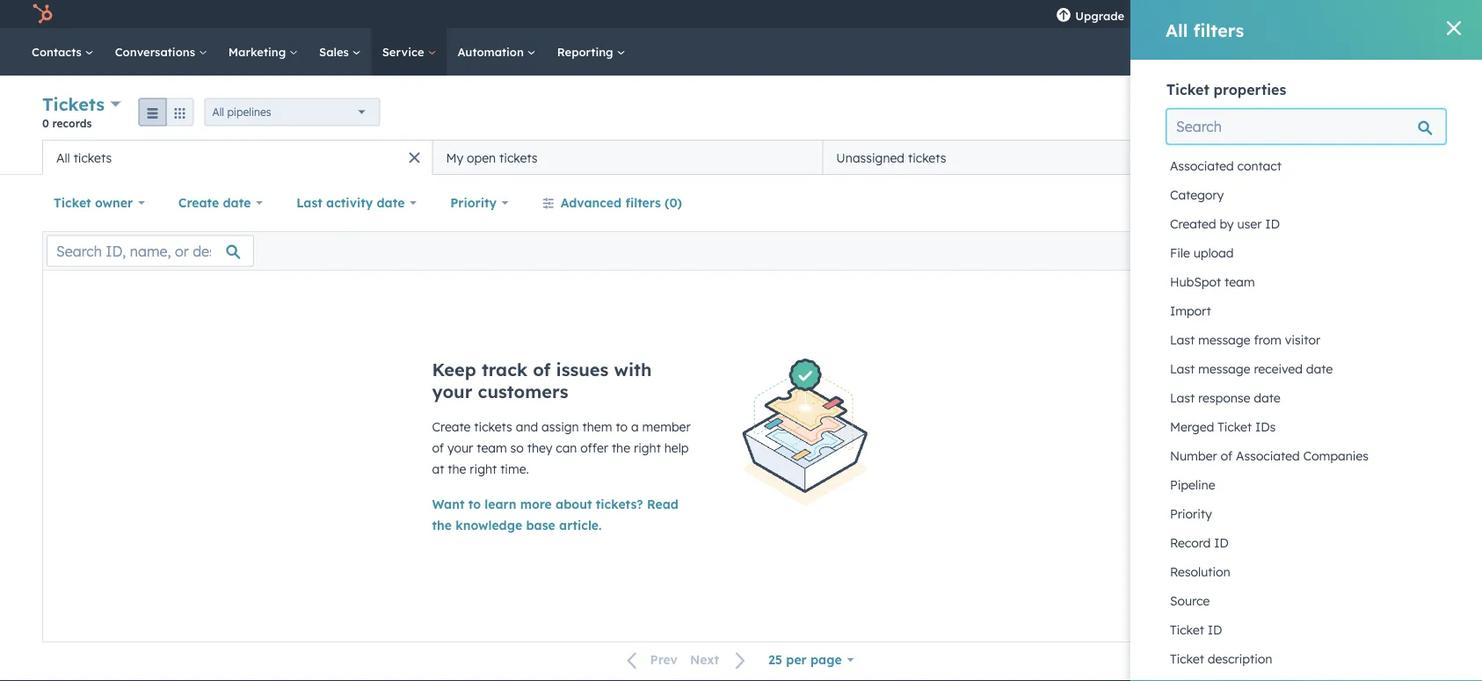 Task type: locate. For each thing, give the bounding box(es) containing it.
1 horizontal spatial of
[[533, 359, 551, 381]]

import inside tickets banner
[[1286, 106, 1321, 120]]

ticket left owner
[[54, 195, 91, 211]]

message inside button
[[1198, 332, 1251, 348]]

tickets up so
[[474, 419, 512, 435]]

tickets button
[[42, 91, 121, 117]]

date up the ids
[[1254, 390, 1281, 406]]

pipelines
[[227, 105, 271, 119]]

0 horizontal spatial priority
[[450, 195, 497, 211]]

0 vertical spatial import
[[1286, 106, 1321, 120]]

them
[[582, 419, 612, 435]]

1 vertical spatial team
[[477, 440, 507, 456]]

1 vertical spatial import
[[1170, 303, 1211, 319]]

1 vertical spatial priority
[[1170, 506, 1212, 522]]

date right activity
[[377, 195, 405, 211]]

tickets?
[[596, 497, 643, 512]]

knowledge
[[456, 518, 522, 533]]

source button
[[1167, 586, 1446, 616]]

menu containing apoptosis studios
[[1045, 0, 1461, 35]]

create inside popup button
[[178, 195, 219, 211]]

last activity date button
[[285, 185, 428, 221]]

message
[[1198, 332, 1251, 348], [1198, 361, 1251, 377]]

grid grid
[[1167, 151, 1446, 674]]

marketing link
[[218, 28, 309, 76]]

apoptosis studios button
[[1307, 0, 1461, 28]]

all views link
[[1363, 140, 1440, 175]]

2 vertical spatial the
[[432, 518, 452, 533]]

to left a
[[616, 419, 628, 435]]

ticket for ticket id
[[1170, 622, 1204, 638]]

create ticket
[[1361, 106, 1425, 120]]

base
[[526, 518, 555, 533]]

unassigned tickets
[[836, 150, 946, 165]]

filters
[[1193, 19, 1244, 41], [625, 195, 661, 211]]

ticket for ticket properties
[[1167, 81, 1209, 98]]

tickets right unassigned
[[908, 150, 946, 165]]

0 records
[[42, 116, 92, 130]]

your left track
[[432, 381, 472, 403]]

last for last response date
[[1170, 390, 1195, 406]]

1 vertical spatial to
[[468, 497, 481, 512]]

next
[[690, 652, 719, 668]]

create left ticket
[[1361, 106, 1395, 120]]

search image
[[1442, 44, 1458, 60]]

create for create date
[[178, 195, 219, 211]]

of right track
[[533, 359, 551, 381]]

0 horizontal spatial right
[[470, 462, 497, 477]]

1 horizontal spatial team
[[1225, 274, 1255, 290]]

0 vertical spatial associated
[[1170, 158, 1234, 174]]

1 horizontal spatial to
[[616, 419, 628, 435]]

1 horizontal spatial import
[[1286, 106, 1321, 120]]

per
[[786, 652, 807, 668]]

1 message from the top
[[1198, 332, 1251, 348]]

1 vertical spatial associated
[[1236, 448, 1300, 464]]

1 horizontal spatial create
[[432, 419, 471, 435]]

import
[[1286, 106, 1321, 120], [1170, 303, 1211, 319]]

created by user id button
[[1167, 209, 1446, 239]]

views
[[1394, 149, 1429, 165]]

page
[[811, 652, 842, 668]]

last inside popup button
[[296, 195, 322, 211]]

to inside create tickets and assign them to a member of your team so they can offer the right help at the right time.
[[616, 419, 628, 435]]

0 horizontal spatial import
[[1170, 303, 1211, 319]]

25
[[768, 652, 782, 668]]

priority
[[450, 195, 497, 211], [1170, 506, 1212, 522]]

record id button
[[1167, 528, 1446, 558]]

advanced filters (0)
[[561, 195, 682, 211]]

import down hubspot
[[1170, 303, 1211, 319]]

0 horizontal spatial to
[[468, 497, 481, 512]]

can
[[556, 440, 577, 456]]

filters for advanced
[[625, 195, 661, 211]]

the down want
[[432, 518, 452, 533]]

import button up visitor
[[1167, 296, 1446, 326]]

conversations
[[115, 44, 198, 59]]

date inside button
[[1254, 390, 1281, 406]]

create tickets and assign them to a member of your team so they can offer the right help at the right time.
[[432, 419, 691, 477]]

last response date
[[1170, 390, 1281, 406]]

create date
[[178, 195, 251, 211]]

2 horizontal spatial of
[[1221, 448, 1233, 464]]

merged ticket ids
[[1170, 419, 1276, 435]]

2 horizontal spatial create
[[1361, 106, 1395, 120]]

my open tickets button
[[432, 140, 823, 175]]

keep
[[432, 359, 476, 381]]

create up at
[[432, 419, 471, 435]]

create down all tickets button
[[178, 195, 219, 211]]

id right user
[[1265, 216, 1280, 232]]

all inside button
[[56, 150, 70, 165]]

Search search field
[[1167, 109, 1446, 144]]

learn
[[485, 497, 516, 512]]

all inside popup button
[[212, 105, 224, 119]]

create
[[1361, 106, 1395, 120], [178, 195, 219, 211], [432, 419, 471, 435]]

hubspot team button
[[1167, 267, 1446, 297]]

team down upload
[[1225, 274, 1255, 290]]

1 vertical spatial filters
[[625, 195, 661, 211]]

1 vertical spatial your
[[447, 440, 473, 456]]

0 horizontal spatial of
[[432, 440, 444, 456]]

0 horizontal spatial filters
[[625, 195, 661, 211]]

id right record
[[1214, 535, 1229, 551]]

sales
[[319, 44, 352, 59]]

all left views
[[1375, 149, 1390, 165]]

of
[[533, 359, 551, 381], [432, 440, 444, 456], [1221, 448, 1233, 464]]

my open tickets
[[446, 150, 538, 165]]

1 vertical spatial message
[[1198, 361, 1251, 377]]

filters inside button
[[625, 195, 661, 211]]

upgrade
[[1075, 8, 1125, 23]]

tickets
[[42, 93, 105, 115]]

all right calling icon
[[1166, 19, 1188, 41]]

file upload button
[[1167, 238, 1446, 268]]

of up at
[[432, 440, 444, 456]]

1 vertical spatial id
[[1214, 535, 1229, 551]]

id up the ticket description
[[1208, 622, 1222, 638]]

0 vertical spatial message
[[1198, 332, 1251, 348]]

tickets inside create tickets and assign them to a member of your team so they can offer the right help at the right time.
[[474, 419, 512, 435]]

create inside "button"
[[1361, 106, 1395, 120]]

1 horizontal spatial priority
[[1170, 506, 1212, 522]]

advanced filters (0) button
[[531, 185, 694, 221]]

message up "last message received date"
[[1198, 332, 1251, 348]]

more
[[520, 497, 552, 512]]

0 vertical spatial to
[[616, 419, 628, 435]]

2 vertical spatial id
[[1208, 622, 1222, 638]]

menu
[[1045, 0, 1461, 35]]

conversations link
[[104, 28, 218, 76]]

0 vertical spatial your
[[432, 381, 472, 403]]

create ticket button
[[1347, 99, 1440, 127]]

of inside keep track of issues with your customers
[[533, 359, 551, 381]]

1 horizontal spatial filters
[[1193, 19, 1244, 41]]

right left time.
[[470, 462, 497, 477]]

associated contact
[[1170, 158, 1282, 174]]

associated down the ids
[[1236, 448, 1300, 464]]

priority down open
[[450, 195, 497, 211]]

create inside create tickets and assign them to a member of your team so they can offer the right help at the right time.
[[432, 419, 471, 435]]

ticket
[[1167, 81, 1209, 98], [54, 195, 91, 211], [1218, 419, 1252, 435], [1170, 622, 1204, 638], [1170, 651, 1204, 667]]

last left activity
[[296, 195, 322, 211]]

2 vertical spatial create
[[432, 419, 471, 435]]

message inside button
[[1198, 361, 1251, 377]]

ticket down source
[[1170, 622, 1204, 638]]

prev button
[[617, 649, 684, 672]]

date down "last message from visitor" button at the right of the page
[[1306, 361, 1333, 377]]

priority up record
[[1170, 506, 1212, 522]]

0 vertical spatial priority
[[450, 195, 497, 211]]

associated up category
[[1170, 158, 1234, 174]]

priority button
[[439, 185, 520, 221]]

ticket inside popup button
[[54, 195, 91, 211]]

right
[[634, 440, 661, 456], [470, 462, 497, 477]]

team inside create tickets and assign them to a member of your team so they can offer the right help at the right time.
[[477, 440, 507, 456]]

1 vertical spatial create
[[178, 195, 219, 211]]

right down a
[[634, 440, 661, 456]]

of inside 'button'
[[1221, 448, 1233, 464]]

your left so
[[447, 440, 473, 456]]

of down merged ticket ids
[[1221, 448, 1233, 464]]

0 vertical spatial create
[[1361, 106, 1395, 120]]

0 horizontal spatial team
[[477, 440, 507, 456]]

associated inside 'button'
[[1236, 448, 1300, 464]]

they
[[527, 440, 552, 456]]

view
[[1279, 149, 1307, 165]]

the right at
[[448, 462, 466, 477]]

tickets down the records
[[74, 150, 112, 165]]

associated inside button
[[1170, 158, 1234, 174]]

message for received
[[1198, 361, 1251, 377]]

import button up add view (3/5)
[[1271, 99, 1336, 127]]

date inside button
[[1306, 361, 1333, 377]]

team left so
[[477, 440, 507, 456]]

ticket up 'actions'
[[1167, 81, 1209, 98]]

date
[[223, 195, 251, 211], [377, 195, 405, 211], [1306, 361, 1333, 377], [1254, 390, 1281, 406]]

tickets right open
[[499, 150, 538, 165]]

last inside button
[[1170, 361, 1195, 377]]

created by user id
[[1170, 216, 1280, 232]]

source
[[1170, 593, 1210, 609]]

add
[[1251, 149, 1275, 165]]

2 message from the top
[[1198, 361, 1251, 377]]

0 vertical spatial filters
[[1193, 19, 1244, 41]]

0 horizontal spatial create
[[178, 195, 219, 211]]

the right offer at the bottom left
[[612, 440, 630, 456]]

calling icon button
[[1140, 2, 1169, 28]]

import button
[[1271, 99, 1336, 127], [1167, 296, 1446, 326]]

contact
[[1237, 158, 1282, 174]]

marketplaces image
[[1184, 8, 1200, 24]]

activity
[[326, 195, 373, 211]]

import button inside tickets banner
[[1271, 99, 1336, 127]]

0 vertical spatial team
[[1225, 274, 1255, 290]]

last up last response date on the right of the page
[[1170, 361, 1195, 377]]

id
[[1265, 216, 1280, 232], [1214, 535, 1229, 551], [1208, 622, 1222, 638]]

1 horizontal spatial associated
[[1236, 448, 1300, 464]]

all down '0 records'
[[56, 150, 70, 165]]

last message received date
[[1170, 361, 1333, 377]]

all pipelines
[[212, 105, 271, 119]]

1 horizontal spatial right
[[634, 440, 661, 456]]

last message from visitor
[[1170, 332, 1321, 348]]

file upload
[[1170, 245, 1234, 261]]

last up merged
[[1170, 390, 1195, 406]]

and
[[516, 419, 538, 435]]

to up knowledge
[[468, 497, 481, 512]]

team inside hubspot team button
[[1225, 274, 1255, 290]]

ticket down ticket id
[[1170, 651, 1204, 667]]

add view (3/5) button
[[1220, 140, 1363, 175]]

by
[[1220, 216, 1234, 232]]

unassigned
[[836, 150, 905, 165]]

0 vertical spatial import button
[[1271, 99, 1336, 127]]

help image
[[1218, 8, 1234, 24]]

companies
[[1303, 448, 1369, 464]]

0 vertical spatial right
[[634, 440, 661, 456]]

all left pipelines
[[212, 105, 224, 119]]

create date button
[[167, 185, 274, 221]]

last for last activity date
[[296, 195, 322, 211]]

hubspot
[[1170, 274, 1221, 290]]

0 horizontal spatial associated
[[1170, 158, 1234, 174]]

ticket inside button
[[1170, 651, 1204, 667]]

all for all filters
[[1166, 19, 1188, 41]]

pagination navigation
[[617, 649, 757, 672]]

id inside button
[[1208, 622, 1222, 638]]

keep track of issues with your customers
[[432, 359, 652, 403]]

tickets for create tickets and assign them to a member of your team so they can offer the right help at the right time.
[[474, 419, 512, 435]]

upload
[[1194, 245, 1234, 261]]

import up add view (3/5)
[[1286, 106, 1321, 120]]

want to learn more about tickets? read the knowledge base article.
[[432, 497, 679, 533]]

group
[[139, 98, 194, 126]]

message up response
[[1198, 361, 1251, 377]]

all
[[1166, 19, 1188, 41], [212, 105, 224, 119], [1375, 149, 1390, 165], [56, 150, 70, 165]]

1 vertical spatial import button
[[1167, 296, 1446, 326]]

last down hubspot
[[1170, 332, 1195, 348]]



Task type: describe. For each thing, give the bounding box(es) containing it.
the inside want to learn more about tickets? read the knowledge base article.
[[432, 518, 452, 533]]

group inside tickets banner
[[139, 98, 194, 126]]

25 per page
[[768, 652, 842, 668]]

id for record id
[[1214, 535, 1229, 551]]

advanced
[[561, 195, 622, 211]]

priority button
[[1167, 499, 1446, 529]]

search button
[[1433, 37, 1466, 67]]

tara schultz image
[[1318, 6, 1334, 22]]

all for all tickets
[[56, 150, 70, 165]]

all for all views
[[1375, 149, 1390, 165]]

Search ID, name, or description search field
[[47, 235, 254, 267]]

tickets for unassigned tickets
[[908, 150, 946, 165]]

my
[[446, 150, 463, 165]]

contacts link
[[21, 28, 104, 76]]

customers
[[478, 381, 568, 403]]

record
[[1170, 535, 1211, 551]]

article.
[[559, 518, 602, 533]]

resolution
[[1170, 564, 1230, 580]]

records
[[52, 116, 92, 130]]

notifications button
[[1278, 0, 1307, 28]]

category
[[1170, 187, 1224, 203]]

settings link
[[1241, 0, 1278, 28]]

all for all pipelines
[[212, 105, 224, 119]]

create for create tickets and assign them to a member of your team so they can offer the right help at the right time.
[[432, 419, 471, 435]]

notifications image
[[1285, 8, 1300, 24]]

pipeline
[[1170, 477, 1215, 493]]

user
[[1237, 216, 1262, 232]]

upgrade image
[[1056, 8, 1072, 24]]

filters for all
[[1193, 19, 1244, 41]]

calling icon image
[[1147, 9, 1162, 25]]

tickets banner
[[42, 91, 1440, 140]]

message for from
[[1198, 332, 1251, 348]]

number of associated companies
[[1170, 448, 1369, 464]]

merged
[[1170, 419, 1214, 435]]

ticket for ticket description
[[1170, 651, 1204, 667]]

member
[[642, 419, 691, 435]]

ticket owner
[[54, 195, 133, 211]]

all views
[[1375, 149, 1429, 165]]

last for last message received date
[[1170, 361, 1195, 377]]

apoptosis studios
[[1337, 7, 1435, 21]]

ticket for ticket owner
[[54, 195, 91, 211]]

merged ticket ids button
[[1167, 412, 1446, 442]]

help button
[[1211, 0, 1241, 28]]

ticket id button
[[1167, 615, 1446, 645]]

created
[[1170, 216, 1216, 232]]

your inside keep track of issues with your customers
[[432, 381, 472, 403]]

record id
[[1170, 535, 1229, 551]]

track
[[482, 359, 528, 381]]

automation
[[457, 44, 527, 59]]

ticket properties
[[1167, 81, 1286, 98]]

automation link
[[447, 28, 547, 76]]

ticket description
[[1170, 651, 1272, 667]]

want
[[432, 497, 465, 512]]

create for create ticket
[[1361, 106, 1395, 120]]

last message received date button
[[1167, 354, 1446, 384]]

ticket
[[1398, 106, 1425, 120]]

at
[[432, 462, 444, 477]]

service
[[382, 44, 428, 59]]

last message from visitor button
[[1167, 325, 1446, 355]]

import inside grid grid
[[1170, 303, 1211, 319]]

file
[[1170, 245, 1190, 261]]

1 vertical spatial right
[[470, 462, 497, 477]]

assign
[[542, 419, 579, 435]]

to inside want to learn more about tickets? read the knowledge base article.
[[468, 497, 481, 512]]

a
[[631, 419, 639, 435]]

marketing
[[228, 44, 289, 59]]

reporting link
[[547, 28, 636, 76]]

ids
[[1255, 419, 1276, 435]]

time.
[[500, 462, 529, 477]]

studios
[[1394, 7, 1435, 21]]

all filters
[[1166, 19, 1244, 41]]

settings image
[[1251, 8, 1267, 24]]

last for last message from visitor
[[1170, 332, 1195, 348]]

actions
[[1198, 106, 1235, 120]]

response
[[1198, 390, 1250, 406]]

service link
[[372, 28, 447, 76]]

tickets for all tickets
[[74, 150, 112, 165]]

priority inside priority popup button
[[450, 195, 497, 211]]

number
[[1170, 448, 1217, 464]]

1 vertical spatial the
[[448, 462, 466, 477]]

(0)
[[665, 195, 682, 211]]

associated contact button
[[1167, 151, 1446, 181]]

0 vertical spatial id
[[1265, 216, 1280, 232]]

tickets inside button
[[499, 150, 538, 165]]

0 vertical spatial the
[[612, 440, 630, 456]]

reporting
[[557, 44, 617, 59]]

with
[[614, 359, 652, 381]]

(3/5)
[[1311, 149, 1341, 165]]

0
[[42, 116, 49, 130]]

Search HubSpot search field
[[1235, 37, 1450, 67]]

owner
[[95, 195, 133, 211]]

id for ticket id
[[1208, 622, 1222, 638]]

date down all tickets button
[[223, 195, 251, 211]]

category button
[[1167, 180, 1446, 210]]

25 per page button
[[757, 643, 865, 678]]

prev
[[650, 652, 678, 668]]

of inside create tickets and assign them to a member of your team so they can offer the right help at the right time.
[[432, 440, 444, 456]]

ticket description button
[[1167, 644, 1446, 674]]

received
[[1254, 361, 1303, 377]]

ticket down last response date on the right of the page
[[1218, 419, 1252, 435]]

issues
[[556, 359, 609, 381]]

sales link
[[309, 28, 372, 76]]

marketplaces button
[[1174, 0, 1211, 28]]

close image
[[1447, 21, 1461, 35]]

hubspot image
[[32, 4, 53, 25]]

priority inside priority button
[[1170, 506, 1212, 522]]

so
[[510, 440, 524, 456]]

actions button
[[1183, 99, 1260, 127]]

next button
[[684, 649, 757, 672]]

pipeline button
[[1167, 470, 1446, 500]]

your inside create tickets and assign them to a member of your team so they can offer the right help at the right time.
[[447, 440, 473, 456]]

hubspot team
[[1170, 274, 1255, 290]]

help
[[664, 440, 689, 456]]



Task type: vqa. For each thing, say whether or not it's contained in the screenshot.
the &
no



